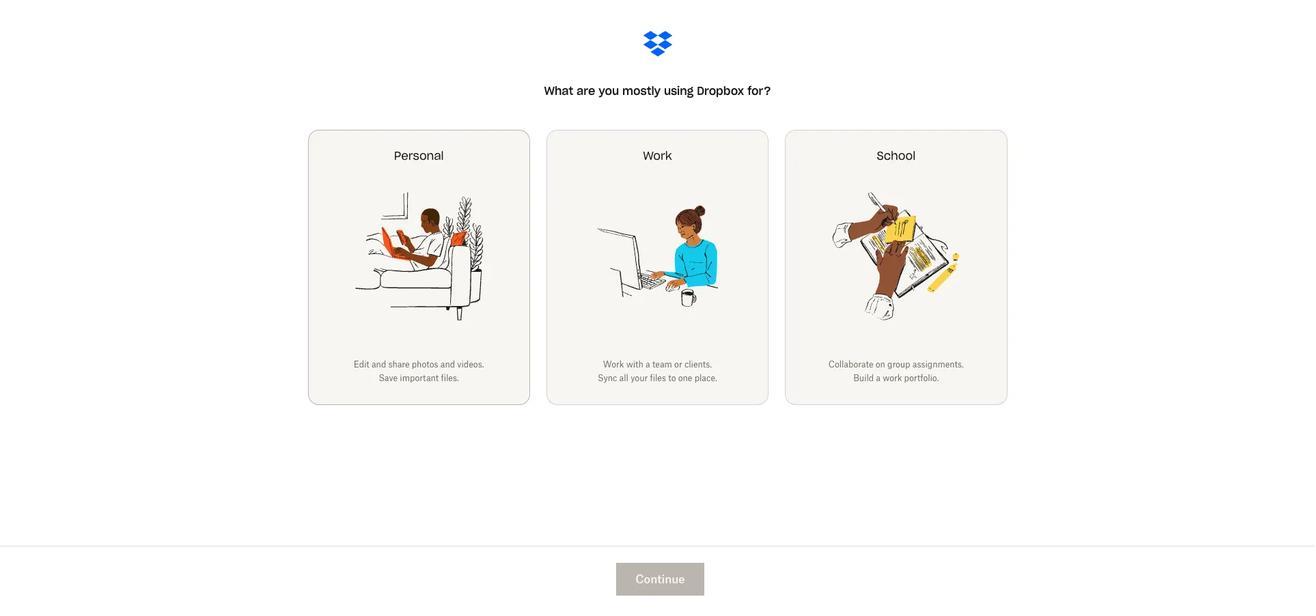 Task type: describe. For each thing, give the bounding box(es) containing it.
and up the save
[[372, 360, 386, 370]]

personal
[[394, 149, 444, 163]]

install
[[205, 277, 229, 287]]

save
[[379, 373, 398, 384]]

group
[[888, 360, 911, 370]]

one
[[679, 373, 693, 384]]

build
[[854, 373, 874, 384]]

suggested
[[191, 346, 240, 357]]

files inside share files with anyone and control edit or view access.
[[453, 277, 469, 287]]

1 vertical spatial dropbox
[[268, 125, 307, 137]]

access.
[[428, 290, 456, 300]]

what are you mostly using dropbox for?
[[544, 84, 772, 98]]

anyone
[[491, 277, 519, 287]]

to inside "install on desktop to work on files offline and stay synced."
[[276, 277, 284, 287]]

install on desktop to work on files offline and stay synced.
[[205, 277, 379, 300]]

or inside work with a team or clients. sync all your files to one place.
[[675, 360, 683, 370]]

edit and share photos and videos. save important files.
[[354, 360, 484, 384]]

files.
[[441, 373, 459, 384]]

with for files
[[471, 277, 489, 287]]

stay
[[205, 290, 221, 300]]

clients.
[[685, 360, 712, 370]]

important
[[400, 373, 439, 384]]

activity
[[289, 346, 322, 357]]

get for get signatures
[[720, 87, 734, 98]]

signatures
[[737, 87, 781, 98]]

get started with dropbox
[[191, 125, 307, 137]]

pdf
[[634, 87, 650, 98]]

from
[[242, 346, 264, 357]]

team
[[653, 360, 673, 370]]

work for work with a team or clients. sync all your files to one place.
[[604, 360, 624, 370]]

photos
[[412, 360, 439, 370]]

a inside work with a team or clients. sync all your files to one place.
[[646, 360, 651, 370]]

1 horizontal spatial on
[[308, 277, 317, 287]]

your inside work with a team or clients. sync all your files to one place.
[[631, 373, 648, 384]]

desktop
[[243, 277, 274, 287]]

share
[[428, 277, 451, 287]]

what
[[544, 84, 574, 98]]

edit for edit pdf
[[616, 87, 632, 98]]

offline
[[338, 277, 362, 287]]

suggested from your activity
[[191, 346, 322, 357]]

place.
[[695, 373, 718, 384]]

all
[[620, 373, 629, 384]]

to inside work with a team or clients. sync all your files to one place.
[[669, 373, 676, 384]]



Task type: vqa. For each thing, say whether or not it's contained in the screenshot.
WHAT ARE YOU MOSTLY USING DROPBOX FOR?
yes



Task type: locate. For each thing, give the bounding box(es) containing it.
1 vertical spatial or
[[675, 360, 683, 370]]

on
[[231, 277, 241, 287], [308, 277, 317, 287], [876, 360, 886, 370]]

files right share
[[453, 277, 469, 287]]

assignments.
[[913, 360, 965, 370]]

1 horizontal spatial edit
[[616, 87, 632, 98]]

get for get started with dropbox
[[191, 125, 208, 137]]

and right offline at the left of page
[[365, 277, 379, 287]]

0 horizontal spatial work
[[604, 360, 624, 370]]

and inside share files with anyone and control edit or view access.
[[521, 277, 535, 287]]

1 vertical spatial get
[[191, 125, 208, 137]]

work for work
[[643, 149, 673, 163]]

0 vertical spatial work
[[643, 149, 673, 163]]

with left anyone
[[471, 277, 489, 287]]

0 horizontal spatial dropbox
[[268, 125, 307, 137]]

1 vertical spatial edit
[[354, 360, 370, 370]]

0 vertical spatial work
[[286, 277, 305, 287]]

dialog
[[0, 0, 1316, 613]]

a
[[646, 360, 651, 370], [877, 373, 881, 384]]

0 horizontal spatial files
[[320, 277, 336, 287]]

0 horizontal spatial on
[[231, 277, 241, 287]]

0 horizontal spatial to
[[276, 277, 284, 287]]

and left control
[[521, 277, 535, 287]]

dropbox
[[697, 84, 745, 98], [268, 125, 307, 137]]

0 horizontal spatial get
[[191, 125, 208, 137]]

1 horizontal spatial work
[[883, 373, 903, 384]]

and up files.
[[441, 360, 455, 370]]

get left started
[[191, 125, 208, 137]]

1 horizontal spatial with
[[471, 277, 489, 287]]

your
[[266, 346, 286, 357], [631, 373, 648, 384]]

1 horizontal spatial files
[[453, 277, 469, 287]]

files left offline at the left of page
[[320, 277, 336, 287]]

0 vertical spatial your
[[266, 346, 286, 357]]

dialog containing what are you mostly using dropbox for?
[[0, 0, 1316, 613]]

0 vertical spatial or
[[584, 277, 592, 287]]

0 horizontal spatial edit
[[354, 360, 370, 370]]

1 horizontal spatial your
[[631, 373, 648, 384]]

your right the all
[[631, 373, 648, 384]]

files
[[320, 277, 336, 287], [453, 277, 469, 287], [650, 373, 667, 384]]

files inside "install on desktop to work on files offline and stay synced."
[[320, 277, 336, 287]]

0 vertical spatial a
[[646, 360, 651, 370]]

edit pdf
[[616, 87, 650, 98]]

files down team
[[650, 373, 667, 384]]

0 vertical spatial edit
[[616, 87, 632, 98]]

work inside work with a team or clients. sync all your files to one place.
[[604, 360, 624, 370]]

work down group
[[883, 373, 903, 384]]

control
[[538, 277, 565, 287]]

and
[[365, 277, 379, 287], [521, 277, 535, 287], [372, 360, 386, 370], [441, 360, 455, 370]]

edit
[[616, 87, 632, 98], [354, 360, 370, 370]]

edit pdf button
[[607, 55, 700, 107]]

on for collaborate
[[876, 360, 886, 370]]

for?
[[748, 84, 772, 98]]

0 vertical spatial with
[[246, 125, 266, 137]]

2 horizontal spatial on
[[876, 360, 886, 370]]

0 horizontal spatial work
[[286, 277, 305, 287]]

are
[[577, 84, 596, 98]]

work right desktop
[[286, 277, 305, 287]]

dropbox right started
[[268, 125, 307, 137]]

a right build at the bottom of the page
[[877, 373, 881, 384]]

0 vertical spatial dropbox
[[697, 84, 745, 98]]

work
[[286, 277, 305, 287], [883, 373, 903, 384]]

work inside "install on desktop to work on files offline and stay synced."
[[286, 277, 305, 287]]

on up synced. at the top left of page
[[231, 277, 241, 287]]

1 vertical spatial your
[[631, 373, 648, 384]]

portfolio.
[[905, 373, 940, 384]]

0 horizontal spatial your
[[266, 346, 286, 357]]

collaborate
[[829, 360, 874, 370]]

1 horizontal spatial work
[[643, 149, 673, 163]]

get left signatures on the right of page
[[720, 87, 734, 98]]

get inside button
[[720, 87, 734, 98]]

or up one
[[675, 360, 683, 370]]

on inside collaborate on group assignments. build a work portfolio.
[[876, 360, 886, 370]]

edit left pdf
[[616, 87, 632, 98]]

with inside share files with anyone and control edit or view access.
[[471, 277, 489, 287]]

to
[[276, 277, 284, 287], [669, 373, 676, 384]]

get signatures button
[[711, 55, 804, 107]]

work
[[643, 149, 673, 163], [604, 360, 624, 370]]

with right started
[[246, 125, 266, 137]]

work down what are you mostly using dropbox for?
[[643, 149, 673, 163]]

a left team
[[646, 360, 651, 370]]

edit for edit and share photos and videos. save important files.
[[354, 360, 370, 370]]

on left offline at the left of page
[[308, 277, 317, 287]]

sync
[[598, 373, 618, 384]]

with
[[246, 125, 266, 137], [471, 277, 489, 287], [627, 360, 644, 370]]

get
[[720, 87, 734, 98], [191, 125, 208, 137]]

work up the sync
[[604, 360, 624, 370]]

1 horizontal spatial dropbox
[[697, 84, 745, 98]]

0 horizontal spatial with
[[246, 125, 266, 137]]

0 vertical spatial to
[[276, 277, 284, 287]]

edit inside edit and share photos and videos. save important files.
[[354, 360, 370, 370]]

edit left share
[[354, 360, 370, 370]]

view
[[594, 277, 612, 287]]

mostly
[[623, 84, 661, 98]]

1 vertical spatial with
[[471, 277, 489, 287]]

1 horizontal spatial get
[[720, 87, 734, 98]]

2 horizontal spatial files
[[650, 373, 667, 384]]

or inside share files with anyone and control edit or view access.
[[584, 277, 592, 287]]

a inside collaborate on group assignments. build a work portfolio.
[[877, 373, 881, 384]]

videos.
[[458, 360, 484, 370]]

2 horizontal spatial with
[[627, 360, 644, 370]]

share files with anyone and control edit or view access.
[[428, 277, 612, 300]]

started
[[211, 125, 243, 137]]

1 vertical spatial work
[[883, 373, 903, 384]]

with for started
[[246, 125, 266, 137]]

and inside "install on desktop to work on files offline and stay synced."
[[365, 277, 379, 287]]

or right edit
[[584, 277, 592, 287]]

2 vertical spatial with
[[627, 360, 644, 370]]

work inside collaborate on group assignments. build a work portfolio.
[[883, 373, 903, 384]]

edit inside button
[[616, 87, 632, 98]]

synced.
[[224, 290, 253, 300]]

on left group
[[876, 360, 886, 370]]

to left one
[[669, 373, 676, 384]]

to right desktop
[[276, 277, 284, 287]]

or
[[584, 277, 592, 287], [675, 360, 683, 370]]

0 horizontal spatial or
[[584, 277, 592, 287]]

with up the all
[[627, 360, 644, 370]]

work with a team or clients. sync all your files to one place.
[[598, 360, 718, 384]]

you
[[599, 84, 619, 98]]

using
[[664, 84, 694, 98]]

1 vertical spatial to
[[669, 373, 676, 384]]

1 horizontal spatial or
[[675, 360, 683, 370]]

edit
[[567, 277, 582, 287]]

collaborate on group assignments. build a work portfolio.
[[829, 360, 965, 384]]

school
[[877, 149, 916, 163]]

0 vertical spatial get
[[720, 87, 734, 98]]

1 horizontal spatial a
[[877, 373, 881, 384]]

dropbox left for?
[[697, 84, 745, 98]]

0 horizontal spatial a
[[646, 360, 651, 370]]

1 horizontal spatial to
[[669, 373, 676, 384]]

share
[[389, 360, 410, 370]]

files inside work with a team or clients. sync all your files to one place.
[[650, 373, 667, 384]]

1 vertical spatial a
[[877, 373, 881, 384]]

1 vertical spatial work
[[604, 360, 624, 370]]

with inside work with a team or clients. sync all your files to one place.
[[627, 360, 644, 370]]

get signatures
[[720, 87, 781, 98]]

your right from in the bottom left of the page
[[266, 346, 286, 357]]

on for install
[[231, 277, 241, 287]]



